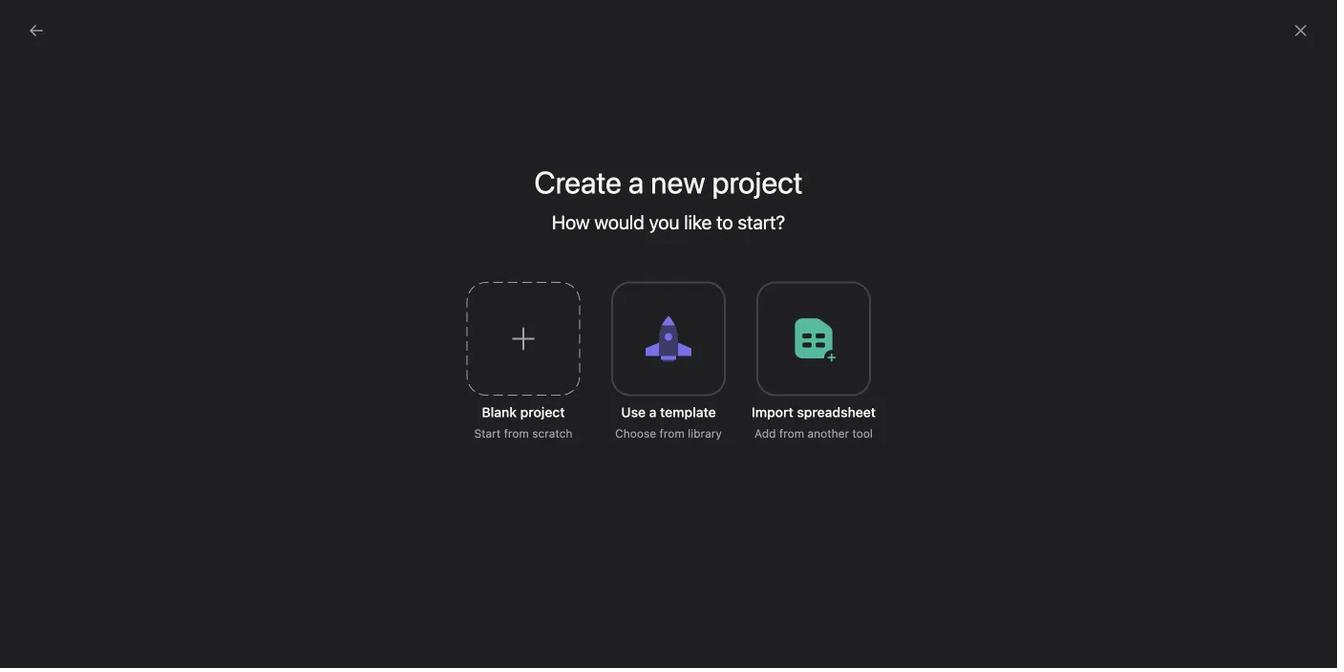 Task type: locate. For each thing, give the bounding box(es) containing it.
2 from from the left
[[660, 427, 685, 440]]

a for create
[[629, 164, 644, 200]]

from down template
[[660, 427, 685, 440]]

spreadsheet
[[798, 404, 876, 420]]

scratch
[[533, 427, 573, 440]]

0 horizontal spatial bk
[[685, 330, 700, 344]]

another
[[808, 427, 850, 440]]

start
[[475, 427, 501, 440]]

project left plan
[[416, 327, 461, 343]]

you
[[650, 211, 680, 233]]

from right add
[[780, 427, 805, 440]]

from for blank
[[504, 427, 529, 440]]

to start?
[[717, 211, 786, 233]]

1 from from the left
[[504, 427, 529, 440]]

from inside use a template choose from library
[[660, 427, 685, 440]]

bk left 'co'
[[685, 330, 700, 344]]

1 horizontal spatial bk
[[743, 388, 758, 402]]

0 vertical spatial a
[[629, 164, 644, 200]]

from down blank
[[504, 427, 529, 440]]

from inside "import spreadsheet add from another tool"
[[780, 427, 805, 440]]

a for use
[[650, 404, 657, 420]]

project inside blank project start from scratch
[[521, 404, 565, 420]]

list box
[[443, 8, 902, 38]]

a inside use a template choose from library
[[650, 404, 657, 420]]

1 vertical spatial project
[[521, 404, 565, 420]]

from inside blank project start from scratch
[[504, 427, 529, 440]]

a up would
[[629, 164, 644, 200]]

a
[[629, 164, 644, 200], [650, 404, 657, 420]]

2 horizontal spatial from
[[780, 427, 805, 440]]

0 vertical spatial bk
[[685, 330, 700, 344]]

bk
[[685, 330, 700, 344], [743, 388, 758, 402]]

would
[[595, 211, 645, 233]]

3 from from the left
[[780, 427, 805, 440]]

template
[[661, 404, 716, 420]]

1 horizontal spatial a
[[650, 404, 657, 420]]

use a template choose from library
[[616, 404, 722, 440]]

project up scratch
[[521, 404, 565, 420]]

how would you like to start?
[[552, 211, 786, 233]]

create
[[535, 164, 622, 200]]

1 horizontal spatial from
[[660, 427, 685, 440]]

1 horizontal spatial project
[[521, 404, 565, 420]]

plan
[[464, 327, 491, 343]]

0 horizontal spatial a
[[629, 164, 644, 200]]

from
[[504, 427, 529, 440], [660, 427, 685, 440], [780, 427, 805, 440]]

0 horizontal spatial from
[[504, 427, 529, 440]]

project
[[416, 327, 461, 343], [521, 404, 565, 420]]

1 vertical spatial a
[[650, 404, 657, 420]]

like
[[685, 211, 712, 233]]

co
[[725, 330, 738, 344]]

0 vertical spatial project
[[416, 327, 461, 343]]

a right use
[[650, 404, 657, 420]]

1 vertical spatial bk
[[743, 388, 758, 402]]

bk right ts
[[743, 388, 758, 402]]



Task type: describe. For each thing, give the bounding box(es) containing it.
library
[[688, 427, 722, 440]]

import
[[752, 404, 794, 420]]

add
[[755, 427, 777, 440]]

blank
[[482, 404, 517, 420]]

new project
[[651, 164, 803, 200]]

from for import
[[780, 427, 805, 440]]

ts
[[724, 388, 738, 402]]

cross-functional project plan
[[307, 327, 491, 343]]

import spreadsheet add from another tool
[[752, 404, 876, 440]]

functional
[[349, 327, 413, 343]]

blank project start from scratch
[[475, 404, 573, 440]]

go back image
[[29, 23, 44, 38]]

cross-
[[307, 327, 349, 343]]

use
[[622, 404, 646, 420]]

create a new project
[[535, 164, 803, 200]]

tool
[[853, 427, 873, 440]]

how
[[552, 211, 590, 233]]

0 horizontal spatial project
[[416, 327, 461, 343]]

close image
[[1294, 23, 1309, 38]]

choose
[[616, 427, 657, 440]]



Task type: vqa. For each thing, say whether or not it's contained in the screenshot.
NEW PROJECT
yes



